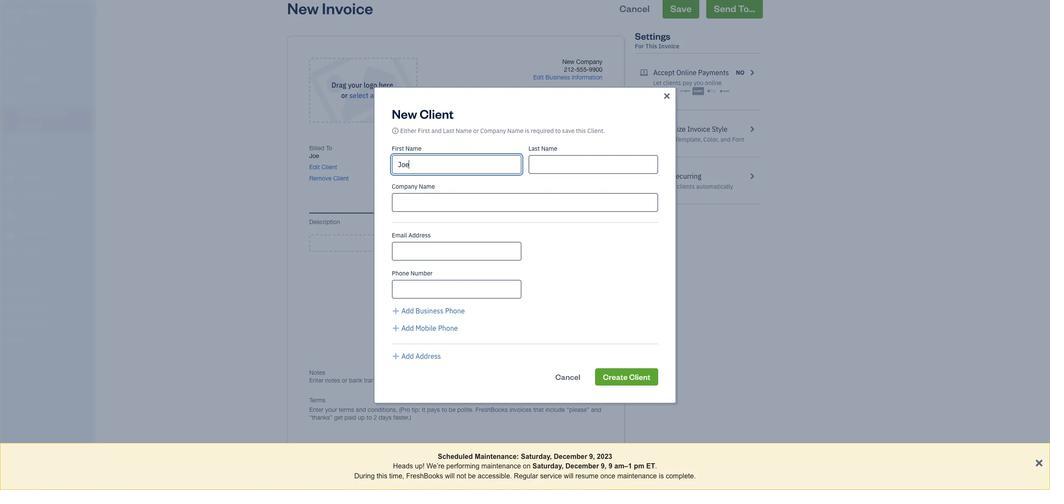 Task type: describe. For each thing, give the bounding box(es) containing it.
money image
[[6, 211, 16, 220]]

resume
[[575, 473, 598, 480]]

add for add address
[[401, 352, 414, 361]]

owner
[[7, 17, 24, 24]]

chevronright image for no
[[748, 67, 756, 78]]

phone number
[[392, 270, 433, 277]]

items and services
[[6, 305, 52, 312]]

joe
[[309, 153, 319, 160]]

due date
[[394, 171, 419, 178]]

is inside scheduled maintenance: saturday, december 9, 2023 heads up! we're performing maintenance on saturday, december 9, 9 am–1 pm et . during this time, freshbooks will not be accessible. regular service will resume once maintenance is complete.
[[659, 473, 664, 480]]

items and services link
[[2, 301, 93, 316]]

plus image for add address
[[392, 351, 400, 362]]

reference
[[459, 171, 486, 178]]

1 vertical spatial december
[[566, 463, 599, 471]]

save
[[562, 127, 575, 135]]

2023
[[597, 454, 612, 461]]

change
[[653, 136, 674, 144]]

edit business information button
[[533, 74, 602, 81]]

edit inside billed to joe edit client remove client
[[309, 164, 320, 171]]

9
[[609, 463, 612, 471]]

1 vertical spatial due
[[394, 171, 405, 178]]

accessible.
[[478, 473, 512, 480]]

onlinesales image
[[640, 67, 648, 78]]

and inside "new client" "dialog"
[[431, 127, 442, 135]]

freshbooks
[[406, 473, 443, 480]]

and inside main element
[[21, 305, 30, 312]]

bank
[[6, 321, 19, 328]]

new for new company owner
[[7, 8, 20, 16]]

business inside button
[[416, 307, 444, 316]]

add a line button
[[309, 235, 602, 252]]

create
[[603, 372, 628, 382]]

0 horizontal spatial 9,
[[589, 454, 595, 461]]

notes
[[309, 370, 325, 377]]

this
[[645, 42, 657, 50]]

apps
[[6, 273, 19, 280]]

accept online payments
[[653, 68, 729, 77]]

new client dialog
[[0, 76, 1050, 415]]

remove client button
[[309, 175, 349, 183]]

0 vertical spatial saturday,
[[521, 454, 552, 461]]

time,
[[389, 473, 404, 480]]

0 vertical spatial first
[[418, 127, 430, 135]]

maintenance:
[[475, 454, 519, 461]]

company inside new company 212-555-9900 edit business information
[[576, 58, 602, 65]]

1 horizontal spatial line
[[577, 219, 588, 226]]

team members
[[6, 289, 44, 296]]

cancel button for save
[[612, 0, 658, 19]]

company right or at the left of the page
[[480, 127, 506, 135]]

phone for add business phone
[[445, 307, 465, 316]]

this inside "new client" "dialog"
[[576, 127, 586, 135]]

is inside "new client" "dialog"
[[525, 127, 529, 135]]

address for add address
[[416, 352, 441, 361]]

usd
[[588, 145, 601, 152]]

request
[[491, 342, 513, 349]]

First Name text field
[[392, 155, 522, 174]]

add mobile phone
[[401, 324, 458, 333]]

mobile
[[416, 324, 436, 333]]

(
[[587, 145, 588, 152]]

chevronright image for make recurring
[[748, 171, 756, 182]]

primary image
[[392, 127, 399, 135]]

9900
[[589, 66, 602, 73]]

billed to joe edit client remove client
[[309, 145, 349, 182]]

company inside new company owner
[[21, 8, 49, 16]]

timer image
[[6, 193, 16, 202]]

once
[[600, 473, 615, 480]]

company name
[[392, 183, 435, 191]]

close image
[[662, 91, 671, 101]]

issue
[[415, 145, 430, 152]]

date of issue
[[394, 145, 430, 152]]

add address button
[[392, 351, 441, 362]]

bank image
[[719, 87, 730, 96]]

1 vertical spatial and
[[720, 136, 731, 144]]

Company Name text field
[[392, 193, 658, 212]]

edit client button
[[309, 163, 337, 171]]

am–1
[[614, 463, 632, 471]]

main element
[[0, 0, 117, 491]]

add for add a discount
[[499, 276, 510, 282]]

email address
[[392, 232, 431, 239]]

billed
[[309, 145, 324, 152]]

apple pay image
[[706, 87, 717, 96]]

Notes text field
[[309, 377, 602, 385]]

be
[[468, 473, 476, 480]]

name for first name
[[405, 145, 422, 152]]

send to... button
[[706, 0, 763, 19]]

line total
[[577, 219, 602, 226]]

terms
[[309, 397, 326, 404]]

client.
[[587, 127, 605, 135]]

plus image for add mobile phone
[[392, 323, 400, 334]]

total
[[590, 219, 602, 226]]

settings link
[[2, 333, 93, 348]]

client right remove
[[333, 175, 349, 182]]

automatically
[[696, 183, 733, 191]]

add business phone button
[[392, 306, 465, 316]]

send
[[714, 2, 736, 14]]

1 horizontal spatial 9,
[[601, 463, 607, 471]]

.
[[655, 463, 657, 471]]

no
[[736, 69, 745, 77]]

to
[[326, 145, 332, 152]]

your
[[663, 183, 675, 191]]

new client
[[392, 105, 454, 122]]

remove
[[309, 175, 332, 182]]

project image
[[6, 174, 16, 183]]

not
[[457, 473, 466, 480]]

visa image
[[653, 87, 665, 96]]

expense image
[[6, 156, 16, 164]]

1 vertical spatial maintenance
[[617, 473, 657, 480]]

payments
[[698, 68, 729, 77]]

save
[[670, 2, 692, 14]]

add address
[[401, 352, 441, 361]]

online
[[676, 68, 697, 77]]

make
[[653, 172, 670, 181]]

connections
[[20, 321, 51, 328]]

let
[[653, 79, 662, 87]]

service
[[540, 473, 562, 480]]

1 vertical spatial invoice
[[687, 125, 710, 134]]

settings for settings
[[6, 337, 26, 344]]

cancel for create client
[[555, 372, 581, 382]]

regular
[[514, 473, 538, 480]]

add mobile phone button
[[392, 323, 458, 334]]

add for add mobile phone
[[401, 324, 414, 333]]

chevronright image for customize invoice style
[[748, 124, 756, 135]]

invoice image
[[6, 94, 16, 103]]

color,
[[703, 136, 719, 144]]

team
[[6, 289, 20, 296]]

send to...
[[714, 2, 755, 14]]

invoice inside settings for this invoice
[[659, 42, 679, 50]]

0 horizontal spatial first
[[392, 145, 404, 152]]

bill
[[653, 183, 662, 191]]

name for last name
[[541, 145, 557, 152]]

edit inside new company 212-555-9900 edit business information
[[533, 74, 544, 81]]



Task type: locate. For each thing, give the bounding box(es) containing it.
1 horizontal spatial plus image
[[429, 239, 439, 248]]

name
[[456, 127, 472, 135], [507, 127, 523, 135], [405, 145, 422, 152], [541, 145, 557, 152], [419, 183, 435, 191]]

invoice up change template, color, and font
[[687, 125, 710, 134]]

1 vertical spatial clients
[[677, 183, 695, 191]]

add down add mobile phone button at the left
[[401, 352, 414, 361]]

line inside button
[[466, 238, 483, 249]]

request a deposit
[[491, 342, 541, 349]]

a for file
[[370, 91, 374, 100]]

0 horizontal spatial cancel
[[555, 372, 581, 382]]

Email Address text field
[[392, 242, 522, 261]]

1 vertical spatial cancel button
[[548, 369, 588, 386]]

0 horizontal spatial maintenance
[[481, 463, 521, 471]]

1 chevronright image from the top
[[748, 67, 756, 78]]

estimate image
[[6, 76, 16, 84]]

a
[[370, 91, 374, 100], [459, 238, 464, 249], [512, 276, 515, 282], [515, 342, 518, 349]]

0 horizontal spatial new
[[7, 8, 20, 16]]

1 vertical spatial is
[[659, 473, 664, 480]]

new up 'either'
[[392, 105, 417, 122]]

0 vertical spatial is
[[525, 127, 529, 135]]

name down 'required' at the top
[[541, 145, 557, 152]]

0 vertical spatial new
[[7, 8, 20, 16]]

1 vertical spatial plus image
[[392, 306, 400, 316]]

0 vertical spatial this
[[576, 127, 586, 135]]

Issue date in MM/DD/YYYY format text field
[[394, 153, 446, 160]]

performing
[[446, 463, 479, 471]]

dashboard image
[[6, 38, 16, 47]]

0 horizontal spatial invoice
[[659, 42, 679, 50]]

client up issue
[[420, 105, 454, 122]]

customize
[[653, 125, 686, 134]]

bill your clients automatically
[[653, 183, 733, 191]]

clients down recurring at the right
[[677, 183, 695, 191]]

0 vertical spatial december
[[554, 454, 587, 461]]

date left of
[[394, 145, 407, 152]]

cancel button
[[612, 0, 658, 19], [548, 369, 588, 386]]

this left "time,"
[[377, 473, 387, 480]]

and right items
[[21, 305, 30, 312]]

name left 'required' at the top
[[507, 127, 523, 135]]

client right create
[[629, 372, 650, 382]]

0 vertical spatial clients
[[663, 79, 681, 87]]

1 horizontal spatial cancel
[[619, 2, 650, 14]]

discover image
[[679, 87, 691, 96]]

1 will from the left
[[445, 473, 455, 480]]

client inside button
[[629, 372, 650, 382]]

0 horizontal spatial cancel button
[[548, 369, 588, 386]]

company
[[21, 8, 49, 16], [576, 58, 602, 65], [480, 127, 506, 135], [392, 183, 417, 191]]

add business phone
[[401, 307, 465, 316]]

items
[[6, 305, 20, 312]]

due left (
[[574, 145, 585, 152]]

1 horizontal spatial is
[[659, 473, 664, 480]]

company down due date
[[392, 183, 417, 191]]

1 vertical spatial this
[[377, 473, 387, 480]]

is
[[525, 127, 529, 135], [659, 473, 664, 480]]

0 vertical spatial date
[[394, 145, 407, 152]]

company up 9900
[[576, 58, 602, 65]]

business down 212-
[[545, 74, 570, 81]]

email
[[392, 232, 407, 239]]

pay
[[683, 79, 692, 87]]

last down 'required' at the top
[[529, 145, 540, 152]]

cancel button for create client
[[548, 369, 588, 386]]

0 vertical spatial settings
[[635, 30, 671, 42]]

settings for settings for this invoice
[[635, 30, 671, 42]]

settings inside 'link'
[[6, 337, 26, 344]]

address inside button
[[416, 352, 441, 361]]

will left not
[[445, 473, 455, 480]]

1 horizontal spatial last
[[529, 145, 540, 152]]

2 chevronright image from the top
[[748, 124, 756, 135]]

new inside "dialog"
[[392, 105, 417, 122]]

0 vertical spatial maintenance
[[481, 463, 521, 471]]

amount due ( usd $0.00
[[551, 145, 602, 169]]

1 horizontal spatial new
[[392, 105, 417, 122]]

this
[[576, 127, 586, 135], [377, 473, 387, 480]]

to...
[[738, 2, 755, 14]]

create client
[[603, 372, 650, 382]]

1 horizontal spatial due
[[574, 145, 585, 152]]

cancel
[[619, 2, 650, 14], [555, 372, 581, 382]]

new company 212-555-9900 edit business information
[[533, 58, 602, 81]]

client image
[[6, 57, 16, 66]]

Reference Number text field
[[459, 179, 520, 186]]

1 plus image from the top
[[392, 323, 400, 334]]

information
[[572, 74, 602, 81]]

business up add mobile phone at the bottom of page
[[416, 307, 444, 316]]

2 will from the left
[[564, 473, 573, 480]]

2 plus image from the top
[[392, 351, 400, 362]]

Enter an Invoice # text field
[[459, 153, 483, 160]]

plus image up add mobile phone button at the left
[[392, 306, 400, 316]]

create client button
[[595, 369, 658, 386]]

1 horizontal spatial edit
[[533, 74, 544, 81]]

to
[[555, 127, 561, 135]]

clients down accept
[[663, 79, 681, 87]]

0 horizontal spatial edit
[[309, 164, 320, 171]]

maintenance down maintenance:
[[481, 463, 521, 471]]

0 horizontal spatial due
[[394, 171, 405, 178]]

name down due date
[[419, 183, 435, 191]]

0 horizontal spatial settings
[[6, 337, 26, 344]]

due up company name
[[394, 171, 405, 178]]

0 horizontal spatial business
[[416, 307, 444, 316]]

a for deposit
[[515, 342, 518, 349]]

business
[[545, 74, 570, 81], [416, 307, 444, 316]]

1 vertical spatial date
[[407, 171, 419, 178]]

add left discount
[[499, 276, 510, 282]]

phone for add mobile phone
[[438, 324, 458, 333]]

0 horizontal spatial will
[[445, 473, 455, 480]]

let clients pay you online
[[653, 79, 722, 87]]

change template, color, and font
[[653, 136, 744, 144]]

a for line
[[459, 238, 464, 249]]

this inside scheduled maintenance: saturday, december 9, 2023 heads up! we're performing maintenance on saturday, december 9, 9 am–1 pm et . during this time, freshbooks will not be accessible. regular service will resume once maintenance is complete.
[[377, 473, 387, 480]]

0 vertical spatial edit
[[533, 74, 544, 81]]

address down add mobile phone at the bottom of page
[[416, 352, 441, 361]]

phone right mobile
[[438, 324, 458, 333]]

3 chevronright image from the top
[[748, 171, 756, 182]]

plus image left add a line
[[429, 239, 439, 248]]

phone left "number"
[[392, 270, 409, 277]]

this right save
[[576, 127, 586, 135]]

new inside new company 212-555-9900 edit business information
[[562, 58, 575, 65]]

1 horizontal spatial settings
[[635, 30, 671, 42]]

invoice
[[659, 42, 679, 50], [687, 125, 710, 134]]

1 horizontal spatial business
[[545, 74, 570, 81]]

0 horizontal spatial last
[[443, 127, 454, 135]]

and down new client
[[431, 127, 442, 135]]

scheduled
[[438, 454, 473, 461]]

invoice right this
[[659, 42, 679, 50]]

make recurring
[[653, 172, 701, 181]]

file
[[375, 91, 385, 100]]

number
[[411, 270, 433, 277]]

refresh image
[[640, 171, 648, 182]]

style
[[712, 125, 727, 134]]

0 vertical spatial and
[[431, 127, 442, 135]]

1 vertical spatial new
[[562, 58, 575, 65]]

during
[[354, 473, 375, 480]]

× button
[[1035, 454, 1043, 470]]

1 vertical spatial line
[[466, 238, 483, 249]]

Phone Number text field
[[392, 280, 522, 299]]

new company owner
[[7, 8, 49, 24]]

select a file
[[349, 91, 385, 100]]

address for email address
[[408, 232, 431, 239]]

name up issue date in mm/dd/yyyy format text box
[[405, 145, 422, 152]]

maintenance
[[481, 463, 521, 471], [617, 473, 657, 480]]

1 horizontal spatial will
[[564, 473, 573, 480]]

0 horizontal spatial line
[[466, 238, 483, 249]]

plus image for add a line
[[429, 239, 439, 248]]

1 horizontal spatial and
[[431, 127, 442, 135]]

american express image
[[693, 87, 704, 96]]

add for add business phone
[[401, 307, 414, 316]]

saturday, up 'service'
[[533, 463, 564, 471]]

9,
[[589, 454, 595, 461], [601, 463, 607, 471]]

1 horizontal spatial cancel button
[[612, 0, 658, 19]]

qty
[[550, 219, 559, 226]]

date up company name
[[407, 171, 419, 178]]

report image
[[6, 249, 16, 257]]

1 horizontal spatial maintenance
[[617, 473, 657, 480]]

is left 'required' at the top
[[525, 127, 529, 135]]

maintenance down pm
[[617, 473, 657, 480]]

name for company name
[[419, 183, 435, 191]]

add up add mobile phone button at the left
[[401, 307, 414, 316]]

new up owner
[[7, 8, 20, 16]]

font
[[732, 136, 744, 144]]

accept
[[653, 68, 675, 77]]

last name
[[529, 145, 557, 152]]

online
[[705, 79, 722, 87]]

first left of
[[392, 145, 404, 152]]

1 vertical spatial 9,
[[601, 463, 607, 471]]

Terms text field
[[309, 407, 602, 422]]

plus image inside add a line button
[[429, 239, 439, 248]]

phone down 'phone number' text field
[[445, 307, 465, 316]]

Last Name text field
[[529, 155, 658, 174]]

1 horizontal spatial first
[[418, 127, 430, 135]]

0 vertical spatial 9,
[[589, 454, 595, 461]]

0 horizontal spatial this
[[377, 473, 387, 480]]

settings up this
[[635, 30, 671, 42]]

chart image
[[6, 230, 16, 239]]

first name
[[392, 145, 422, 152]]

pm
[[634, 463, 644, 471]]

0 vertical spatial plus image
[[429, 239, 439, 248]]

mastercard image
[[666, 87, 678, 96]]

and
[[431, 127, 442, 135], [720, 136, 731, 144], [21, 305, 30, 312]]

client up remove client button
[[321, 164, 337, 171]]

for
[[635, 42, 644, 50]]

0 vertical spatial line
[[577, 219, 588, 226]]

is left complete.
[[659, 473, 664, 480]]

9, left 9
[[601, 463, 607, 471]]

212-
[[564, 66, 577, 73]]

add a discount button
[[499, 275, 541, 283]]

add left mobile
[[401, 324, 414, 333]]

will right 'service'
[[564, 473, 573, 480]]

2 horizontal spatial new
[[562, 58, 575, 65]]

a for discount
[[512, 276, 515, 282]]

bank connections
[[6, 321, 51, 328]]

plus image
[[429, 239, 439, 248], [392, 306, 400, 316]]

1 vertical spatial plus image
[[392, 351, 400, 362]]

1 horizontal spatial this
[[576, 127, 586, 135]]

1 vertical spatial address
[[416, 352, 441, 361]]

you
[[694, 79, 704, 87]]

0 horizontal spatial plus image
[[392, 306, 400, 316]]

recurring
[[672, 172, 701, 181]]

scheduled maintenance: saturday, december 9, 2023 heads up! we're performing maintenance on saturday, december 9, 9 am–1 pm et . during this time, freshbooks will not be accessible. regular service will resume once maintenance is complete.
[[354, 454, 696, 480]]

new up 212-
[[562, 58, 575, 65]]

description
[[309, 219, 340, 226]]

last
[[443, 127, 454, 135], [529, 145, 540, 152]]

chevronright image
[[748, 67, 756, 78], [748, 124, 756, 135], [748, 171, 756, 182]]

0 horizontal spatial and
[[21, 305, 30, 312]]

2 horizontal spatial and
[[720, 136, 731, 144]]

deposit
[[520, 342, 541, 349]]

2 vertical spatial chevronright image
[[748, 171, 756, 182]]

1 vertical spatial chevronright image
[[748, 124, 756, 135]]

new for new company 212-555-9900 edit business information
[[562, 58, 575, 65]]

settings inside settings for this invoice
[[635, 30, 671, 42]]

last left or at the left of the page
[[443, 127, 454, 135]]

discount
[[517, 276, 541, 282]]

either first and last name or company name is required to save this client.
[[400, 127, 605, 135]]

payment image
[[6, 137, 16, 146]]

0 vertical spatial business
[[545, 74, 570, 81]]

or
[[473, 127, 479, 135]]

cancel for save
[[619, 2, 650, 14]]

will
[[445, 473, 455, 480], [564, 473, 573, 480]]

company up owner
[[21, 8, 49, 16]]

new
[[7, 8, 20, 16], [562, 58, 575, 65], [392, 105, 417, 122]]

1 vertical spatial saturday,
[[533, 463, 564, 471]]

request a deposit button
[[491, 342, 541, 349]]

0 vertical spatial plus image
[[392, 323, 400, 334]]

required
[[531, 127, 554, 135]]

1 vertical spatial first
[[392, 145, 404, 152]]

first right 'either'
[[418, 127, 430, 135]]

0 vertical spatial due
[[574, 145, 585, 152]]

add a line
[[441, 238, 483, 249]]

1 vertical spatial cancel
[[555, 372, 581, 382]]

clients
[[663, 79, 681, 87], [677, 183, 695, 191]]

plus image left mobile
[[392, 323, 400, 334]]

×
[[1035, 454, 1043, 470]]

1 horizontal spatial invoice
[[687, 125, 710, 134]]

2 vertical spatial phone
[[438, 324, 458, 333]]

0 vertical spatial invoice
[[659, 42, 679, 50]]

apps link
[[2, 269, 93, 284]]

plus image for add business phone
[[392, 306, 400, 316]]

0 horizontal spatial is
[[525, 127, 529, 135]]

cancel inside "new client" "dialog"
[[555, 372, 581, 382]]

save button
[[663, 0, 699, 19]]

9, left 2023
[[589, 454, 595, 461]]

new inside new company owner
[[7, 8, 20, 16]]

december
[[554, 454, 587, 461], [566, 463, 599, 471]]

plus image inside "new client" "dialog"
[[392, 306, 400, 316]]

× dialog
[[0, 444, 1050, 491]]

complete.
[[666, 473, 696, 480]]

plus image left add address
[[392, 351, 400, 362]]

1 vertical spatial business
[[416, 307, 444, 316]]

0 vertical spatial phone
[[392, 270, 409, 277]]

0 vertical spatial last
[[443, 127, 454, 135]]

0 vertical spatial cancel
[[619, 2, 650, 14]]

0 vertical spatial cancel button
[[612, 0, 658, 19]]

add for add a line
[[441, 238, 457, 249]]

settings down bank
[[6, 337, 26, 344]]

name left or at the left of the page
[[456, 127, 472, 135]]

et
[[646, 463, 655, 471]]

1 vertical spatial last
[[529, 145, 540, 152]]

0 vertical spatial chevronright image
[[748, 67, 756, 78]]

address right the email
[[408, 232, 431, 239]]

select
[[349, 91, 368, 100]]

2 vertical spatial new
[[392, 105, 417, 122]]

1 vertical spatial edit
[[309, 164, 320, 171]]

plus image
[[392, 323, 400, 334], [392, 351, 400, 362]]

saturday, up on
[[521, 454, 552, 461]]

1 vertical spatial phone
[[445, 307, 465, 316]]

business inside new company 212-555-9900 edit business information
[[545, 74, 570, 81]]

team members link
[[2, 285, 93, 300]]

0 vertical spatial address
[[408, 232, 431, 239]]

template,
[[675, 136, 702, 144]]

due inside amount due ( usd $0.00
[[574, 145, 585, 152]]

due
[[574, 145, 585, 152], [394, 171, 405, 178]]

up!
[[415, 463, 425, 471]]

and down style at the top right
[[720, 136, 731, 144]]

new for new client
[[392, 105, 417, 122]]

add right email address
[[441, 238, 457, 249]]

2 vertical spatial and
[[21, 305, 30, 312]]

1 vertical spatial settings
[[6, 337, 26, 344]]



Task type: vqa. For each thing, say whether or not it's contained in the screenshot.
automatically on the top
yes



